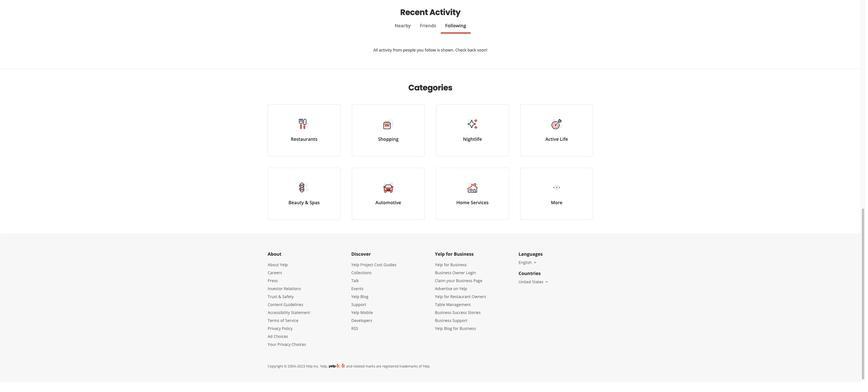 Task type: locate. For each thing, give the bounding box(es) containing it.
&
[[305, 200, 309, 206], [279, 294, 282, 300]]

business up the claim
[[435, 270, 452, 276]]

support down success
[[453, 318, 468, 323]]

2 about from the top
[[268, 262, 279, 268]]

events
[[352, 286, 364, 292]]

people
[[403, 47, 416, 53]]

0 vertical spatial about
[[268, 251, 282, 257]]

1 vertical spatial about
[[268, 262, 279, 268]]

beauty
[[289, 200, 304, 206]]

inc.
[[314, 364, 320, 369]]

1 horizontal spatial of
[[419, 364, 422, 369]]

nightlife
[[464, 136, 482, 142]]

business owner login link
[[435, 270, 477, 276]]

blog down 'business support' link
[[444, 326, 453, 331]]

shown.
[[441, 47, 455, 53]]

states
[[533, 279, 544, 285]]

home services link
[[437, 168, 509, 220]]

1 vertical spatial blog
[[444, 326, 453, 331]]

yelp
[[435, 251, 445, 257], [280, 262, 288, 268], [352, 262, 360, 268], [435, 262, 443, 268], [460, 286, 468, 292], [352, 294, 360, 300], [435, 294, 443, 300], [352, 310, 360, 316], [435, 326, 443, 331], [306, 364, 313, 369]]

,
[[340, 364, 341, 369]]

yelp down support link
[[352, 310, 360, 316]]

table
[[435, 302, 446, 308]]

copyright
[[268, 364, 283, 369]]

of up privacy policy link
[[281, 318, 284, 323]]

16 chevron down v2 image right states
[[545, 280, 550, 284]]

0 vertical spatial of
[[281, 318, 284, 323]]

trust
[[268, 294, 278, 300]]

explore recent activity section section
[[268, 0, 594, 69]]

blog inside yelp for business business owner login claim your business page advertise on yelp yelp for restaurant owners table management business success stories business support yelp blog for business
[[444, 326, 453, 331]]

1 about from the top
[[268, 251, 282, 257]]

about up careers in the bottom of the page
[[268, 262, 279, 268]]

yelp.
[[423, 364, 431, 369]]

16 chevron down v2 image inside united states dropdown button
[[545, 280, 550, 284]]

1 horizontal spatial 16 chevron down v2 image
[[545, 280, 550, 284]]

16 chevron down v2 image
[[533, 261, 538, 265], [545, 280, 550, 284]]

0 vertical spatial choices
[[274, 334, 288, 339]]

success
[[453, 310, 467, 316]]

claim
[[435, 278, 446, 284]]

16 chevron down v2 image down languages
[[533, 261, 538, 265]]

mobile
[[361, 310, 373, 316]]

about
[[268, 251, 282, 257], [268, 262, 279, 268]]

choices down policy
[[292, 342, 306, 347]]

for up the business owner login link on the bottom of page
[[444, 262, 450, 268]]

on
[[454, 286, 459, 292]]

following
[[446, 22, 467, 29]]

choices down privacy policy link
[[274, 334, 288, 339]]

automotive link
[[352, 168, 425, 220]]

guides
[[384, 262, 397, 268]]

0 horizontal spatial blog
[[361, 294, 369, 300]]

yelp left inc.
[[306, 364, 313, 369]]

0 vertical spatial 16 chevron down v2 image
[[533, 261, 538, 265]]

1 vertical spatial choices
[[292, 342, 306, 347]]

languages
[[519, 251, 543, 257]]

privacy down terms
[[268, 326, 281, 331]]

home services
[[457, 200, 489, 206]]

& right the trust at bottom
[[279, 294, 282, 300]]

1 vertical spatial &
[[279, 294, 282, 300]]

©
[[284, 364, 287, 369]]

blog inside yelp project cost guides collections talk events yelp blog support yelp mobile developers rss
[[361, 294, 369, 300]]

business support link
[[435, 318, 468, 323]]

your
[[268, 342, 277, 347]]

& left spas
[[305, 200, 309, 206]]

yelp burst image
[[341, 364, 346, 368]]

about up about yelp link at the bottom left
[[268, 251, 282, 257]]

yelp up "collections" link
[[352, 262, 360, 268]]

support
[[352, 302, 367, 308], [453, 318, 468, 323]]

0 horizontal spatial of
[[281, 318, 284, 323]]

16 chevron down v2 image inside english dropdown button
[[533, 261, 538, 265]]

developers link
[[352, 318, 373, 323]]

yelp,
[[320, 364, 328, 369]]

blog up support link
[[361, 294, 369, 300]]

yelp blog for business link
[[435, 326, 476, 331]]

1 horizontal spatial blog
[[444, 326, 453, 331]]

yelp down 'business support' link
[[435, 326, 443, 331]]

1 vertical spatial 16 chevron down v2 image
[[545, 280, 550, 284]]

1 vertical spatial support
[[453, 318, 468, 323]]

yelp inside about yelp careers press investor relations trust & safety content guidelines accessibility statement terms of service privacy policy ad choices your privacy choices
[[280, 262, 288, 268]]

1 horizontal spatial &
[[305, 200, 309, 206]]

rss
[[352, 326, 359, 331]]

0 horizontal spatial support
[[352, 302, 367, 308]]

for down advertise
[[444, 294, 450, 300]]

yelp logo image
[[329, 364, 340, 369]]

recent
[[401, 7, 428, 18]]

rss link
[[352, 326, 359, 331]]

ad
[[268, 334, 273, 339]]

united
[[519, 279, 532, 285]]

support link
[[352, 302, 367, 308]]

of left "yelp."
[[419, 364, 422, 369]]

privacy down the ad choices link
[[278, 342, 291, 347]]

support down yelp blog link
[[352, 302, 367, 308]]

1 horizontal spatial choices
[[292, 342, 306, 347]]

nearby
[[395, 22, 411, 29]]

of inside about yelp careers press investor relations trust & safety content guidelines accessibility statement terms of service privacy policy ad choices your privacy choices
[[281, 318, 284, 323]]

1 horizontal spatial support
[[453, 318, 468, 323]]

english
[[519, 260, 532, 265]]

follow
[[425, 47, 436, 53]]

yelp up careers in the bottom of the page
[[280, 262, 288, 268]]

0 vertical spatial &
[[305, 200, 309, 206]]

united states button
[[519, 279, 550, 285]]

0 vertical spatial blog
[[361, 294, 369, 300]]

yelp down events
[[352, 294, 360, 300]]

2004–2023
[[288, 364, 305, 369]]

blog
[[361, 294, 369, 300], [444, 326, 453, 331]]

management
[[447, 302, 471, 308]]

life
[[561, 136, 569, 142]]

business up owner
[[451, 262, 467, 268]]

guidelines
[[284, 302, 304, 308]]

yelp blog link
[[352, 294, 369, 300]]

collections link
[[352, 270, 372, 276]]

yelp for business business owner login claim your business page advertise on yelp yelp for restaurant owners table management business success stories business support yelp blog for business
[[435, 262, 487, 331]]

tab list
[[268, 22, 594, 34]]

automotive
[[376, 200, 402, 206]]

0 horizontal spatial &
[[279, 294, 282, 300]]

talk
[[352, 278, 359, 284]]

yelp for business link
[[435, 262, 467, 268]]

privacy
[[268, 326, 281, 331], [278, 342, 291, 347]]

0 horizontal spatial 16 chevron down v2 image
[[533, 261, 538, 265]]

project
[[361, 262, 374, 268]]

business down stories
[[460, 326, 476, 331]]

0 horizontal spatial choices
[[274, 334, 288, 339]]

is
[[437, 47, 440, 53]]

tab list containing nearby
[[268, 22, 594, 34]]

services
[[471, 200, 489, 206]]

0 vertical spatial support
[[352, 302, 367, 308]]

you
[[417, 47, 424, 53]]

related
[[354, 364, 365, 369]]

beauty & spas
[[289, 200, 320, 206]]

united states
[[519, 279, 544, 285]]

about inside about yelp careers press investor relations trust & safety content guidelines accessibility statement terms of service privacy policy ad choices your privacy choices
[[268, 262, 279, 268]]

terms
[[268, 318, 280, 323]]



Task type: describe. For each thing, give the bounding box(es) containing it.
16 chevron down v2 image for languages
[[533, 261, 538, 265]]

press
[[268, 278, 278, 284]]

business success stories link
[[435, 310, 481, 316]]

soon!
[[478, 47, 488, 53]]

stories
[[468, 310, 481, 316]]

shopping link
[[352, 105, 425, 157]]

activity
[[379, 47, 392, 53]]

active life
[[546, 136, 569, 142]]

business up yelp for business link
[[454, 251, 474, 257]]

login
[[466, 270, 477, 276]]

nightlife link
[[437, 105, 509, 157]]

back
[[468, 47, 477, 53]]

talk link
[[352, 278, 359, 284]]

restaurant
[[451, 294, 471, 300]]

relations
[[284, 286, 301, 292]]

for down 'business support' link
[[454, 326, 459, 331]]

yelp up the claim
[[435, 262, 443, 268]]

your privacy choices link
[[268, 342, 306, 347]]

statement
[[291, 310, 311, 316]]

0 vertical spatial privacy
[[268, 326, 281, 331]]

claim your business page link
[[435, 278, 483, 284]]

press link
[[268, 278, 278, 284]]

about yelp link
[[268, 262, 288, 268]]

investor relations link
[[268, 286, 301, 292]]

home
[[457, 200, 470, 206]]

yelp right on
[[460, 286, 468, 292]]

service
[[285, 318, 299, 323]]

events link
[[352, 286, 364, 292]]

support inside yelp project cost guides collections talk events yelp blog support yelp mobile developers rss
[[352, 302, 367, 308]]

advertise on yelp link
[[435, 286, 468, 292]]

english button
[[519, 260, 538, 265]]

1 vertical spatial of
[[419, 364, 422, 369]]

and
[[347, 364, 353, 369]]

your
[[447, 278, 455, 284]]

yelp for restaurant owners link
[[435, 294, 487, 300]]

accessibility statement link
[[268, 310, 311, 316]]

marks
[[366, 364, 376, 369]]

business up yelp blog for business link
[[435, 318, 452, 323]]

yelp up yelp for business link
[[435, 251, 445, 257]]

page
[[474, 278, 483, 284]]

shopping
[[378, 136, 399, 142]]

registered
[[383, 364, 399, 369]]

from
[[393, 47, 402, 53]]

careers link
[[268, 270, 282, 276]]

business down table on the right of page
[[435, 310, 452, 316]]

yelp up table on the right of page
[[435, 294, 443, 300]]

recent activity
[[401, 7, 461, 18]]

yelp mobile link
[[352, 310, 373, 316]]

content
[[268, 302, 283, 308]]

and related marks are registered trademarks of yelp.
[[346, 364, 431, 369]]

1 vertical spatial privacy
[[278, 342, 291, 347]]

are
[[377, 364, 382, 369]]

copyright © 2004–2023 yelp inc. yelp,
[[268, 364, 328, 369]]

active life link
[[521, 105, 594, 157]]

policy
[[282, 326, 293, 331]]

all
[[374, 47, 378, 53]]

about for about yelp careers press investor relations trust & safety content guidelines accessibility statement terms of service privacy policy ad choices your privacy choices
[[268, 262, 279, 268]]

privacy policy link
[[268, 326, 293, 331]]

about for about
[[268, 251, 282, 257]]

terms of service link
[[268, 318, 299, 323]]

yelp project cost guides collections talk events yelp blog support yelp mobile developers rss
[[352, 262, 397, 331]]

for up yelp for business link
[[446, 251, 453, 257]]

more
[[552, 200, 563, 206]]

friends
[[420, 22, 437, 29]]

trust & safety link
[[268, 294, 294, 300]]

investor
[[268, 286, 283, 292]]

more link
[[521, 168, 594, 220]]

cost
[[375, 262, 383, 268]]

yelp project cost guides link
[[352, 262, 397, 268]]

business down owner
[[456, 278, 473, 284]]

yelp for business
[[435, 251, 474, 257]]

owners
[[472, 294, 487, 300]]

& inside about yelp careers press investor relations trust & safety content guidelines accessibility statement terms of service privacy policy ad choices your privacy choices
[[279, 294, 282, 300]]

careers
[[268, 270, 282, 276]]

accessibility
[[268, 310, 290, 316]]

categories
[[409, 82, 453, 93]]

table management link
[[435, 302, 471, 308]]

category navigation section navigation
[[262, 69, 599, 234]]

16 chevron down v2 image for countries
[[545, 280, 550, 284]]

ad choices link
[[268, 334, 288, 339]]

about yelp careers press investor relations trust & safety content guidelines accessibility statement terms of service privacy policy ad choices your privacy choices
[[268, 262, 311, 347]]

owner
[[453, 270, 465, 276]]

discover
[[352, 251, 371, 257]]

& inside category navigation section navigation
[[305, 200, 309, 206]]

support inside yelp for business business owner login claim your business page advertise on yelp yelp for restaurant owners table management business success stories business support yelp blog for business
[[453, 318, 468, 323]]

safety
[[283, 294, 294, 300]]

all activity from people you follow is shown. check back soon!
[[374, 47, 488, 53]]

restaurants link
[[268, 105, 341, 157]]

active
[[546, 136, 559, 142]]



Task type: vqa. For each thing, say whether or not it's contained in the screenshot.
Morgan H. Added 4 photos's H.
no



